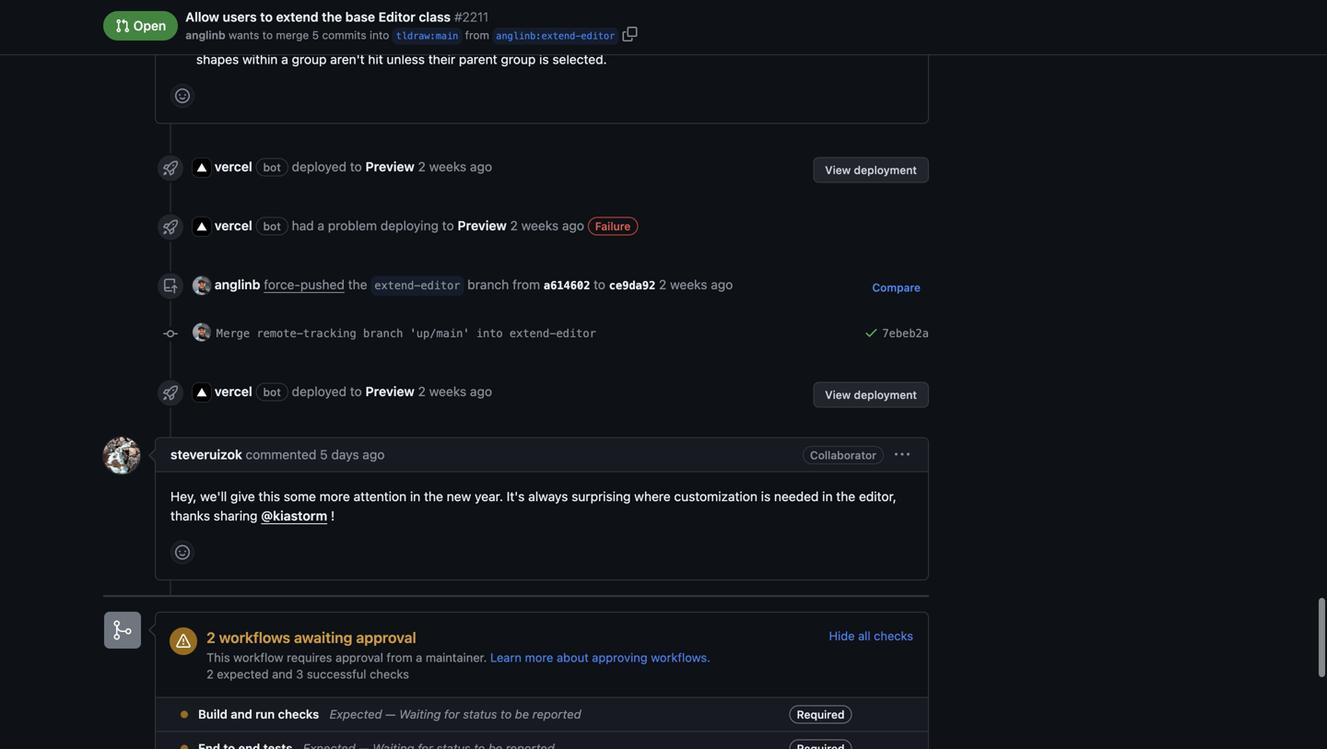 Task type: vqa. For each thing, say whether or not it's contained in the screenshot.
'deployment'
yes



Task type: locate. For each thing, give the bounding box(es) containing it.
1 vertical spatial extend-
[[375, 279, 421, 292]]

editor up 'up/main'
[[421, 279, 460, 292]]

0 vertical spatial and
[[256, 32, 278, 47]]

0 vertical spatial rocket image
[[163, 161, 178, 175]]

deployed link up had
[[292, 159, 347, 174]]

1 view from the top
[[825, 164, 851, 176]]

2 rocket image from the top
[[163, 220, 178, 234]]

deployed to preview 2 weeks ago
[[292, 159, 492, 174], [292, 384, 492, 399]]

0 vertical spatial deployed to preview 2 weeks ago
[[292, 159, 492, 174]]

0 vertical spatial deployed link
[[292, 159, 347, 174]]

checks right run
[[278, 708, 319, 721]]

be right can
[[352, 32, 367, 47]]

into up the hit
[[370, 29, 389, 41]]

2 vertical spatial vercel link
[[215, 384, 252, 399]]

1 vertical spatial @vercel image
[[193, 218, 211, 236]]

1 vertical spatial vercel link
[[215, 218, 252, 233]]

preview link right deploying
[[458, 218, 507, 233]]

extend- up 'merge remote-tracking branch 'up/main' into extend-editor'
[[375, 279, 421, 292]]

anglinb inside anglinb wants to merge 5 commits into tldraw : main from anglinb : extend-editor
[[496, 30, 536, 41]]

2 weeks ago
[[659, 277, 733, 292]]

1 vertical spatial view
[[825, 388, 851, 401]]

in right attention
[[410, 489, 421, 504]]

parent left copy icon
[[564, 32, 602, 47]]

dot fill image
[[177, 742, 192, 749]]

2 vertical spatial a
[[416, 651, 422, 664]]

2 deployed to preview 2 weeks ago from the top
[[292, 384, 492, 399]]

deployed up had
[[292, 159, 347, 174]]

1 vertical spatial parent
[[564, 32, 602, 47]]

2 vertical spatial bot
[[263, 386, 281, 399]]

deployed to preview 2 weeks ago for preview link corresponding to third @vercel icon from the bottom
[[292, 159, 492, 174]]

preview link up deploying
[[365, 159, 415, 174]]

deployed for preview link corresponding to third @vercel icon from the bottom
[[292, 159, 347, 174]]

1 vertical spatial preview link
[[458, 218, 507, 233]]

a right had
[[318, 218, 325, 233]]

year.
[[475, 489, 503, 504]]

commits
[[322, 29, 366, 41]]

deployed down tracking
[[292, 384, 347, 399]]

1 deployed from the top
[[292, 159, 347, 174]]

0 vertical spatial preview
[[365, 159, 415, 174]]

more
[[320, 489, 350, 504], [525, 651, 553, 664]]

editor
[[581, 30, 615, 41], [421, 279, 460, 292], [556, 327, 596, 340]]

@anglinb image
[[193, 323, 211, 341]]

1 horizontal spatial :
[[536, 30, 541, 41]]

editor inside anglinb wants to merge 5 commits into tldraw : main from anglinb : extend-editor
[[581, 30, 615, 41]]

copy image
[[622, 27, 637, 41]]

to inside property on the parent fretboard. the frets and strings can be hovered/selected only when the parent fretboard is already selected. similarly to how shapes within a group aren't hit unless their parent group is selected.
[[839, 32, 851, 47]]

5 left days at the bottom left of page
[[320, 447, 328, 462]]

reported
[[532, 708, 581, 721]]

a
[[281, 52, 288, 67], [318, 218, 325, 233], [416, 651, 422, 664]]

vercel link for third @vercel icon from the bottom
[[215, 159, 252, 174]]

2 vercel from the top
[[215, 218, 252, 233]]

rocket image
[[163, 161, 178, 175], [163, 220, 178, 234], [163, 386, 178, 400]]

anglinb down on on the top left of the page
[[185, 29, 226, 41]]

1 vertical spatial editor
[[421, 279, 460, 292]]

vercel link
[[215, 159, 252, 174], [215, 218, 252, 233], [215, 384, 252, 399]]

force-
[[264, 277, 300, 292]]

rocket image for first @vercel icon from the bottom of the page
[[163, 386, 178, 400]]

can
[[327, 32, 349, 47]]

1 add or remove reactions element from the top
[[171, 84, 194, 108]]

build
[[198, 708, 228, 721]]

1 deployed to preview 2 weeks ago from the top
[[292, 159, 492, 174]]

needed
[[774, 489, 819, 504]]

from left maintainer.
[[387, 651, 413, 664]]

compare
[[872, 281, 921, 294]]

checks
[[874, 629, 913, 643], [370, 667, 409, 681], [278, 708, 319, 721]]

deployment for view deployment 'link' associated with preview link corresponding to third @vercel icon from the bottom
[[854, 164, 917, 176]]

2 view deployment link from the top
[[813, 382, 929, 408]]

2 deployed from the top
[[292, 384, 347, 399]]

the right on on the top left of the page
[[215, 10, 234, 25]]

into right 'up/main'
[[476, 327, 503, 340]]

1 horizontal spatial in
[[822, 489, 833, 504]]

3 bot from the top
[[263, 386, 281, 399]]

0 vertical spatial vercel
[[215, 159, 252, 174]]

preview right deploying
[[458, 218, 507, 233]]

hit
[[368, 52, 383, 67]]

branch right tracking
[[363, 327, 403, 340]]

bot
[[263, 161, 281, 174], [263, 220, 281, 233], [263, 386, 281, 399]]

1 deployed link from the top
[[292, 159, 347, 174]]

preview link down 'merge remote-tracking branch 'up/main' into extend-editor'
[[365, 384, 415, 399]]

1 vertical spatial deployed
[[292, 384, 347, 399]]

2 horizontal spatial a
[[416, 651, 422, 664]]

anglinb for into
[[185, 29, 226, 41]]

is inside hey, we'll give this some more attention in the new year. it's always surprising where customization is needed in the editor, thanks sharing
[[761, 489, 771, 504]]

be left the reported
[[515, 708, 529, 721]]

2 vertical spatial preview link
[[365, 384, 415, 399]]

anglinb right @anglinb icon
[[215, 277, 260, 292]]

rocket image for third @vercel icon from the bottom
[[163, 161, 178, 175]]

property
[[857, 0, 909, 5]]

anglinb link down on on the top left of the page
[[185, 27, 226, 43]]

deployed to preview 2 weeks ago up deploying
[[292, 159, 492, 174]]

add or remove reactions element
[[171, 84, 194, 108], [171, 540, 194, 564]]

2 view from the top
[[825, 388, 851, 401]]

1 bot from the top
[[263, 161, 281, 174]]

selected. down fretboard
[[552, 52, 607, 67]]

1 horizontal spatial group
[[501, 52, 536, 67]]

0 vertical spatial anglinb link
[[185, 27, 226, 43]]

2 vertical spatial @vercel image
[[193, 384, 211, 402]]

2 vertical spatial vercel
[[215, 384, 252, 399]]

deployed link for preview link corresponding to first @vercel icon from the bottom of the page
[[292, 384, 347, 399]]

preview up deploying
[[365, 159, 415, 174]]

extend- inside anglinb wants to merge 5 commits into tldraw : main from anglinb : extend-editor
[[541, 30, 581, 41]]

rocket image for 2nd @vercel icon from the bottom of the page
[[163, 220, 178, 234]]

2 deployed link from the top
[[292, 384, 347, 399]]

1 vertical spatial bot
[[263, 220, 281, 233]]

vercel for vercel 'link' for first @vercel icon from the bottom of the page
[[215, 384, 252, 399]]

anglinb wants to merge 5 commits into tldraw : main from anglinb : extend-editor
[[185, 29, 615, 41]]

more inside hey, we'll give this some more attention in the new year. it's always surprising where customization is needed in the editor, thanks sharing
[[320, 489, 350, 504]]

1 vertical spatial vercel
[[215, 218, 252, 233]]

1 group from the left
[[292, 52, 327, 67]]

0 vertical spatial into
[[370, 29, 389, 41]]

1 in from the left
[[410, 489, 421, 504]]

ce9da92
[[609, 279, 656, 292]]

0 horizontal spatial :
[[430, 30, 436, 41]]

the up commits
[[322, 9, 342, 24]]

editor down a614602 on the top left
[[556, 327, 596, 340]]

1 vertical spatial preview
[[458, 218, 507, 233]]

1 vertical spatial more
[[525, 651, 553, 664]]

preview
[[365, 159, 415, 174], [458, 218, 507, 233], [365, 384, 415, 399]]

hide all checks button
[[829, 628, 913, 644]]

approval
[[356, 629, 416, 646], [336, 651, 383, 664]]

3 / 3 checks ok image
[[864, 325, 879, 340]]

vercel link for 2nd @vercel icon from the bottom of the page
[[215, 218, 252, 233]]

users
[[223, 9, 257, 24]]

fretboard
[[606, 32, 664, 47]]

1 horizontal spatial into
[[476, 327, 503, 340]]

1 rocket image from the top
[[163, 161, 178, 175]]

to right deploying
[[442, 218, 454, 233]]

deployed to preview 2 weeks ago down 'merge remote-tracking branch 'up/main' into extend-editor'
[[292, 384, 492, 399]]

0 vertical spatial from
[[465, 29, 489, 41]]

2 group from the left
[[501, 52, 536, 67]]

1 horizontal spatial more
[[525, 651, 553, 664]]

1 horizontal spatial branch
[[468, 277, 509, 292]]

1 vertical spatial 5
[[320, 447, 328, 462]]

0 vertical spatial preview link
[[365, 159, 415, 174]]

1 vertical spatial add or remove reactions element
[[171, 540, 194, 564]]

2 add or remove reactions element from the top
[[171, 540, 194, 564]]

1 vercel link from the top
[[215, 159, 252, 174]]

anglinb
[[185, 29, 226, 41], [496, 30, 536, 41], [215, 277, 260, 292]]

1 horizontal spatial selected.
[[728, 32, 782, 47]]

1 deployment from the top
[[854, 164, 917, 176]]

vercel
[[215, 159, 252, 174], [215, 218, 252, 233], [215, 384, 252, 399]]

more right learn
[[525, 651, 553, 664]]

2 vertical spatial is
[[761, 489, 771, 504]]

hey, we'll give this some more attention in the new year. it's always surprising where customization is needed in the editor, thanks sharing
[[171, 489, 897, 523]]

view deployment link for preview link corresponding to first @vercel icon from the bottom of the page
[[813, 382, 929, 408]]

1 vertical spatial a
[[318, 218, 325, 233]]

parent up wants
[[237, 10, 276, 25]]

anglinb link
[[185, 27, 226, 43], [215, 277, 260, 292]]

and left '3'
[[272, 667, 293, 681]]

extend-
[[541, 30, 581, 41], [375, 279, 421, 292], [510, 327, 556, 340]]

be
[[352, 32, 367, 47], [515, 708, 529, 721]]

anglinb link right @anglinb icon
[[215, 277, 260, 292]]

selected. right already
[[728, 32, 782, 47]]

1 vertical spatial is
[[539, 52, 549, 67]]

pushed
[[300, 277, 345, 292]]

2 vertical spatial from
[[387, 651, 413, 664]]

to left how
[[839, 32, 851, 47]]

view deployment for view deployment 'link' associated with preview link corresponding to third @vercel icon from the bottom
[[825, 164, 917, 176]]

0 vertical spatial is
[[667, 32, 677, 47]]

a left maintainer.
[[416, 651, 422, 664]]

from down #2211
[[465, 29, 489, 41]]

2 horizontal spatial checks
[[874, 629, 913, 643]]

extend- down a614602 on the top left
[[510, 327, 556, 340]]

1 horizontal spatial 5
[[320, 447, 328, 462]]

view deployment
[[825, 164, 917, 176], [825, 388, 917, 401]]

ago
[[470, 159, 492, 174], [562, 218, 584, 233], [711, 277, 733, 292], [470, 384, 492, 399], [363, 447, 385, 462]]

and left run
[[231, 708, 252, 721]]

0 horizontal spatial group
[[292, 52, 327, 67]]

0 horizontal spatial more
[[320, 489, 350, 504]]

give
[[230, 489, 255, 504]]

1 vertical spatial deployed link
[[292, 384, 347, 399]]

@steveruizok image
[[103, 437, 140, 474]]

1 add or remove reactions image from the top
[[175, 88, 190, 103]]

: down class
[[430, 30, 436, 41]]

2 horizontal spatial is
[[761, 489, 771, 504]]

checks up 'build and run checks expected — waiting for status to be reported'
[[370, 667, 409, 681]]

1 horizontal spatial checks
[[370, 667, 409, 681]]

to right wants
[[262, 29, 273, 41]]

from left a614602 on the top left
[[512, 277, 540, 292]]

1 vertical spatial be
[[515, 708, 529, 721]]

2 vertical spatial editor
[[556, 327, 596, 340]]

2 vercel link from the top
[[215, 218, 252, 233]]

in right needed
[[822, 489, 833, 504]]

more up !
[[320, 489, 350, 504]]

merge
[[276, 29, 309, 41]]

0 vertical spatial 5
[[312, 29, 319, 41]]

to up 5 days ago "link" on the bottom left of page
[[350, 384, 362, 399]]

0 vertical spatial view deployment link
[[813, 157, 929, 183]]

group down strings
[[292, 52, 327, 67]]

2 @vercel image from the top
[[193, 218, 211, 236]]

surprising
[[572, 489, 631, 504]]

add or remove reactions image for property on the parent fretboard. the frets and strings can be hovered/selected only when the parent fretboard is already selected. similarly to how shapes within a group aren't hit unless their parent group is selected.
[[175, 88, 190, 103]]

0 vertical spatial @vercel image
[[193, 159, 211, 177]]

2 view deployment from the top
[[825, 388, 917, 401]]

3 rocket image from the top
[[163, 386, 178, 400]]

to right users
[[260, 9, 273, 24]]

be inside property on the parent fretboard. the frets and strings can be hovered/selected only when the parent fretboard is already selected. similarly to how shapes within a group aren't hit unless their parent group is selected.
[[352, 32, 367, 47]]

1 horizontal spatial parent
[[459, 52, 497, 67]]

be for reported
[[515, 708, 529, 721]]

@vercel image
[[193, 159, 211, 177], [193, 218, 211, 236], [193, 384, 211, 402]]

0 vertical spatial extend-
[[541, 30, 581, 41]]

parent
[[237, 10, 276, 25], [564, 32, 602, 47], [459, 52, 497, 67]]

1 view deployment link from the top
[[813, 157, 929, 183]]

1 horizontal spatial be
[[515, 708, 529, 721]]

2 vertical spatial parent
[[459, 52, 497, 67]]

the
[[322, 9, 342, 24], [215, 10, 234, 25], [541, 32, 560, 47], [348, 277, 367, 292], [424, 489, 443, 504], [836, 489, 856, 504]]

3 vercel link from the top
[[215, 384, 252, 399]]

dot fill image
[[177, 708, 192, 722]]

extend- right when
[[541, 30, 581, 41]]

a inside property on the parent fretboard. the frets and strings can be hovered/selected only when the parent fretboard is already selected. similarly to how shapes within a group aren't hit unless their parent group is selected.
[[281, 52, 288, 67]]

2 weeks ago link for preview link associated with 2nd @vercel icon from the bottom of the page
[[510, 216, 584, 235]]

: right only
[[536, 30, 541, 41]]

0 vertical spatial vercel link
[[215, 159, 252, 174]]

2 vertical spatial rocket image
[[163, 386, 178, 400]]

2 deployment from the top
[[854, 388, 917, 401]]

on
[[196, 10, 211, 25]]

0 vertical spatial be
[[352, 32, 367, 47]]

and up within
[[256, 32, 278, 47]]

7ebeb2a link
[[882, 327, 929, 340]]

1 vertical spatial view deployment
[[825, 388, 917, 401]]

1 vertical spatial and
[[272, 667, 293, 681]]

sharing
[[214, 508, 258, 523]]

0 vertical spatial a
[[281, 52, 288, 67]]

build and run checks expected — waiting for status to be reported
[[198, 708, 581, 721]]

0 horizontal spatial into
[[370, 29, 389, 41]]

1 vertical spatial branch
[[363, 327, 403, 340]]

0 vertical spatial parent
[[237, 10, 276, 25]]

already
[[681, 32, 724, 47]]

weeks up had a problem deploying to preview 2 weeks ago at the left top of the page
[[429, 159, 467, 174]]

a inside 2 workflows awaiting approval this workflow requires approval from a maintainer. learn more about approving workflows. 2 expected and 3 successful checks
[[416, 651, 422, 664]]

had a problem deploying link
[[292, 218, 439, 233]]

0 vertical spatial deployed
[[292, 159, 347, 174]]

workflows
[[219, 629, 290, 646]]

0 vertical spatial view
[[825, 164, 851, 176]]

0 vertical spatial view deployment
[[825, 164, 917, 176]]

2 weeks ago link down 'up/main'
[[418, 382, 492, 401]]

add or remove reactions image
[[175, 88, 190, 103], [175, 545, 190, 560]]

1 horizontal spatial from
[[465, 29, 489, 41]]

1 vertical spatial add or remove reactions image
[[175, 545, 190, 560]]

into
[[370, 29, 389, 41], [476, 327, 503, 340]]

1 view deployment from the top
[[825, 164, 917, 176]]

2 horizontal spatial parent
[[564, 32, 602, 47]]

waiting
[[399, 708, 441, 721]]

had
[[292, 218, 314, 233]]

0 horizontal spatial from
[[387, 651, 413, 664]]

2 weeks ago link up had a problem deploying to preview 2 weeks ago at the left top of the page
[[418, 157, 492, 176]]

1 horizontal spatial is
[[667, 32, 677, 47]]

requires
[[287, 651, 332, 664]]

branch up 'up/main'
[[468, 277, 509, 292]]

fretboard.
[[279, 10, 339, 25]]

editor left copy icon
[[581, 30, 615, 41]]

git merge image
[[112, 619, 134, 641]]

show options image
[[895, 447, 910, 462]]

0 vertical spatial bot
[[263, 161, 281, 174]]

3 vercel from the top
[[215, 384, 252, 399]]

5 down allow users to extend the base editor class 'link'
[[312, 29, 319, 41]]

0 vertical spatial deployment
[[854, 164, 917, 176]]

view deployment link for preview link corresponding to third @vercel icon from the bottom
[[813, 157, 929, 183]]

0 vertical spatial editor
[[581, 30, 615, 41]]

group down when
[[501, 52, 536, 67]]

checks right all
[[874, 629, 913, 643]]

preview down 'merge remote-tracking branch 'up/main' into extend-editor'
[[365, 384, 415, 399]]

expected
[[217, 667, 269, 681]]

more inside 2 workflows awaiting approval this workflow requires approval from a maintainer. learn more about approving workflows. 2 expected and 3 successful checks
[[525, 651, 553, 664]]

a right within
[[281, 52, 288, 67]]

1 vertical spatial deployed to preview 2 weeks ago
[[292, 384, 492, 399]]

strings
[[282, 32, 324, 47]]

5
[[312, 29, 319, 41], [320, 447, 328, 462]]

3 @vercel image from the top
[[193, 384, 211, 402]]

0 vertical spatial add or remove reactions element
[[171, 84, 194, 108]]

1 vercel from the top
[[215, 159, 252, 174]]

7ebeb2a
[[882, 327, 929, 340]]

to
[[260, 9, 273, 24], [262, 29, 273, 41], [839, 32, 851, 47], [350, 159, 362, 174], [442, 218, 454, 233], [594, 277, 606, 292], [350, 384, 362, 399], [501, 708, 512, 721]]

git commit image
[[163, 327, 178, 341]]

1 vertical spatial from
[[512, 277, 540, 292]]

parent down only
[[459, 52, 497, 67]]

deployed link down tracking
[[292, 384, 347, 399]]

preview for preview link corresponding to third @vercel icon from the bottom 2 weeks ago link
[[365, 159, 415, 174]]

2 bot from the top
[[263, 220, 281, 233]]

1 vertical spatial deployment
[[854, 388, 917, 401]]

0 vertical spatial checks
[[874, 629, 913, 643]]

@kiastorm !
[[261, 508, 335, 523]]

preview link
[[365, 159, 415, 174], [458, 218, 507, 233], [365, 384, 415, 399]]

2 weeks ago link up a614602 link on the top left of the page
[[510, 216, 584, 235]]

2 add or remove reactions image from the top
[[175, 545, 190, 560]]

view deployment for preview link corresponding to first @vercel icon from the bottom of the page view deployment 'link'
[[825, 388, 917, 401]]

2 weeks ago link for preview link corresponding to first @vercel icon from the bottom of the page
[[418, 382, 492, 401]]

allow users to extend the base editor class link
[[185, 7, 451, 27]]

anglinb right main
[[496, 30, 536, 41]]

repo push image
[[163, 279, 178, 293]]

2 : from the left
[[536, 30, 541, 41]]

1 vertical spatial checks
[[370, 667, 409, 681]]



Task type: describe. For each thing, give the bounding box(es) containing it.
this
[[206, 651, 230, 664]]

extend- inside anglinb force-pushed the extend-editor branch     from a614602 to ce9da92
[[375, 279, 421, 292]]

vercel for vercel 'link' associated with 2nd @vercel icon from the bottom of the page
[[215, 218, 252, 233]]

hide all checks
[[829, 629, 913, 643]]

required
[[797, 708, 845, 721]]

bot for vercel 'link' associated with third @vercel icon from the bottom
[[263, 161, 281, 174]]

base
[[345, 9, 375, 24]]

and inside property on the parent fretboard. the frets and strings can be hovered/selected only when the parent fretboard is already selected. similarly to how shapes within a group aren't hit unless their parent group is selected.
[[256, 32, 278, 47]]

0 horizontal spatial selected.
[[552, 52, 607, 67]]

the
[[196, 32, 219, 47]]

0 horizontal spatial checks
[[278, 708, 319, 721]]

1 vertical spatial approval
[[336, 651, 383, 664]]

ce9da92 link
[[609, 277, 659, 292]]

for
[[444, 708, 460, 721]]

preview for preview link corresponding to first @vercel icon from the bottom of the page's 2 weeks ago link
[[365, 384, 415, 399]]

run
[[255, 708, 275, 721]]

2 weeks ago link right ce9da92
[[659, 275, 733, 294]]

when
[[506, 32, 538, 47]]

new
[[447, 489, 471, 504]]

merge remote-tracking branch 'up/main' into extend-editor link
[[217, 327, 596, 340]]

weeks down 'up/main'
[[429, 384, 467, 399]]

to right status
[[501, 708, 512, 721]]

add or remove reactions image for !
[[175, 545, 190, 560]]

similarly
[[786, 32, 836, 47]]

the left editor,
[[836, 489, 856, 504]]

editor inside anglinb force-pushed the extend-editor branch     from a614602 to ce9da92
[[421, 279, 460, 292]]

attention
[[353, 489, 407, 504]]

@kiastorm
[[261, 508, 327, 523]]

2 horizontal spatial from
[[512, 277, 540, 292]]

add or remove reactions element for !
[[171, 540, 194, 564]]

wants
[[229, 29, 259, 41]]

about
[[557, 651, 589, 664]]

0 horizontal spatial parent
[[237, 10, 276, 25]]

this
[[259, 489, 280, 504]]

1 : from the left
[[430, 30, 436, 41]]

'up/main'
[[410, 327, 470, 340]]

collaborator
[[810, 449, 877, 462]]

view for view deployment 'link' associated with preview link corresponding to third @vercel icon from the bottom
[[825, 164, 851, 176]]

deployed to preview 2 weeks ago for preview link corresponding to first @vercel icon from the bottom of the page
[[292, 384, 492, 399]]

3
[[296, 667, 304, 681]]

had a problem deploying to preview 2 weeks ago
[[292, 218, 584, 233]]

failure
[[595, 220, 631, 233]]

maintainer.
[[426, 651, 487, 664]]

anglinb force-pushed the extend-editor branch     from a614602 to ce9da92
[[215, 277, 656, 292]]

only
[[477, 32, 502, 47]]

steveruizok
[[171, 447, 242, 462]]

always
[[528, 489, 568, 504]]

hovered/selected
[[371, 32, 474, 47]]

aren't
[[330, 52, 365, 67]]

2 workflows awaiting approval this workflow requires approval from a maintainer. learn more about approving workflows. 2 expected and 3 successful checks
[[206, 629, 711, 681]]

0 horizontal spatial is
[[539, 52, 549, 67]]

a614602
[[544, 279, 590, 292]]

within
[[242, 52, 278, 67]]

learn
[[490, 651, 522, 664]]

the left 'new'
[[424, 489, 443, 504]]

preview link for 2nd @vercel icon from the bottom of the page
[[458, 218, 507, 233]]

some
[[284, 489, 316, 504]]

be for hovered/selected
[[352, 32, 367, 47]]

workflow
[[233, 651, 283, 664]]

extend
[[276, 9, 319, 24]]

deploying
[[381, 218, 439, 233]]

alert image
[[176, 634, 191, 649]]

1 @vercel image from the top
[[193, 159, 211, 177]]

the right when
[[541, 32, 560, 47]]

checks inside 2 workflows awaiting approval this workflow requires approval from a maintainer. learn more about approving workflows. 2 expected and 3 successful checks
[[370, 667, 409, 681]]

and inside 2 workflows awaiting approval this workflow requires approval from a maintainer. learn more about approving workflows. 2 expected and 3 successful checks
[[272, 667, 293, 681]]

allow
[[185, 9, 219, 24]]

commented
[[246, 447, 316, 462]]

vercel for vercel 'link' associated with third @vercel icon from the bottom
[[215, 159, 252, 174]]

preview link for third @vercel icon from the bottom
[[365, 159, 415, 174]]

2 weeks ago link for preview link corresponding to third @vercel icon from the bottom
[[418, 157, 492, 176]]

weeks right ce9da92 link on the left of page
[[670, 277, 707, 292]]

1 vertical spatial into
[[476, 327, 503, 340]]

customization
[[674, 489, 758, 504]]

days
[[331, 447, 359, 462]]

problem
[[328, 218, 377, 233]]

tldraw
[[396, 30, 430, 41]]

steveruizok commented 5 days ago
[[171, 447, 385, 462]]

deployed for preview link corresponding to first @vercel icon from the bottom of the page
[[292, 384, 347, 399]]

0 vertical spatial branch
[[468, 277, 509, 292]]

their
[[428, 52, 455, 67]]

2 in from the left
[[822, 489, 833, 504]]

unless
[[387, 52, 425, 67]]

property on the parent fretboard. the frets and strings can be hovered/selected only when the parent fretboard is already selected. similarly to how shapes within a group aren't hit unless their parent group is selected.
[[196, 0, 909, 67]]

successful
[[307, 667, 366, 681]]

2 vertical spatial extend-
[[510, 327, 556, 340]]

1 horizontal spatial a
[[318, 218, 325, 233]]

2 vertical spatial and
[[231, 708, 252, 721]]

awaiting
[[294, 629, 353, 646]]

steveruizok link
[[171, 447, 242, 462]]

deployed link for preview link corresponding to third @vercel icon from the bottom
[[292, 159, 347, 174]]

merge
[[217, 327, 250, 340]]

editor,
[[859, 489, 897, 504]]

from inside 2 workflows awaiting approval this workflow requires approval from a maintainer. learn more about approving workflows. 2 expected and 3 successful checks
[[387, 651, 413, 664]]

it's
[[507, 489, 525, 504]]

approving
[[592, 651, 648, 664]]

@anglinb image
[[193, 277, 211, 295]]

all
[[858, 629, 871, 643]]

view for preview link corresponding to first @vercel icon from the bottom of the page view deployment 'link'
[[825, 388, 851, 401]]

to right a614602 on the top left
[[594, 277, 606, 292]]

we'll
[[200, 489, 227, 504]]

frets
[[223, 32, 253, 47]]

a614602 link
[[544, 277, 594, 292]]

0 horizontal spatial branch
[[363, 327, 403, 340]]

remote-
[[257, 327, 303, 340]]

git pull request image
[[115, 19, 130, 33]]

5 days ago link
[[320, 447, 385, 462]]

tracking
[[303, 327, 356, 340]]

learn more about approving workflows. link
[[490, 651, 711, 664]]

add or remove reactions element for property on the parent fretboard. the frets and strings can be hovered/selected only when the parent fretboard is already selected. similarly to how shapes within a group aren't hit unless their parent group is selected.
[[171, 84, 194, 108]]

open
[[130, 18, 166, 33]]

workflows.
[[651, 651, 711, 664]]

merge remote-tracking branch 'up/main' into extend-editor
[[217, 327, 596, 340]]

bot for vercel 'link' for first @vercel icon from the bottom of the page
[[263, 386, 281, 399]]

anglinb for branch
[[215, 277, 260, 292]]

class
[[419, 9, 451, 24]]

0 vertical spatial selected.
[[728, 32, 782, 47]]

1 vertical spatial anglinb link
[[215, 277, 260, 292]]

hide
[[829, 629, 855, 643]]

editor
[[379, 9, 416, 24]]

—
[[385, 708, 396, 721]]

where
[[634, 489, 671, 504]]

0 vertical spatial approval
[[356, 629, 416, 646]]

weeks up a614602 link on the top left of the page
[[521, 218, 559, 233]]

0 horizontal spatial 5
[[312, 29, 319, 41]]

allow users to extend the base editor class #2211
[[185, 9, 489, 24]]

to up problem
[[350, 159, 362, 174]]

checks inside 'dropdown button'
[[874, 629, 913, 643]]

bot for vercel 'link' associated with 2nd @vercel icon from the bottom of the page
[[263, 220, 281, 233]]

main
[[436, 30, 458, 41]]

compare link
[[864, 275, 929, 301]]

the right the pushed on the left top of page
[[348, 277, 367, 292]]

deployment for preview link corresponding to first @vercel icon from the bottom of the page view deployment 'link'
[[854, 388, 917, 401]]

vercel link for first @vercel icon from the bottom of the page
[[215, 384, 252, 399]]

how
[[855, 32, 879, 47]]

preview link for first @vercel icon from the bottom of the page
[[365, 384, 415, 399]]



